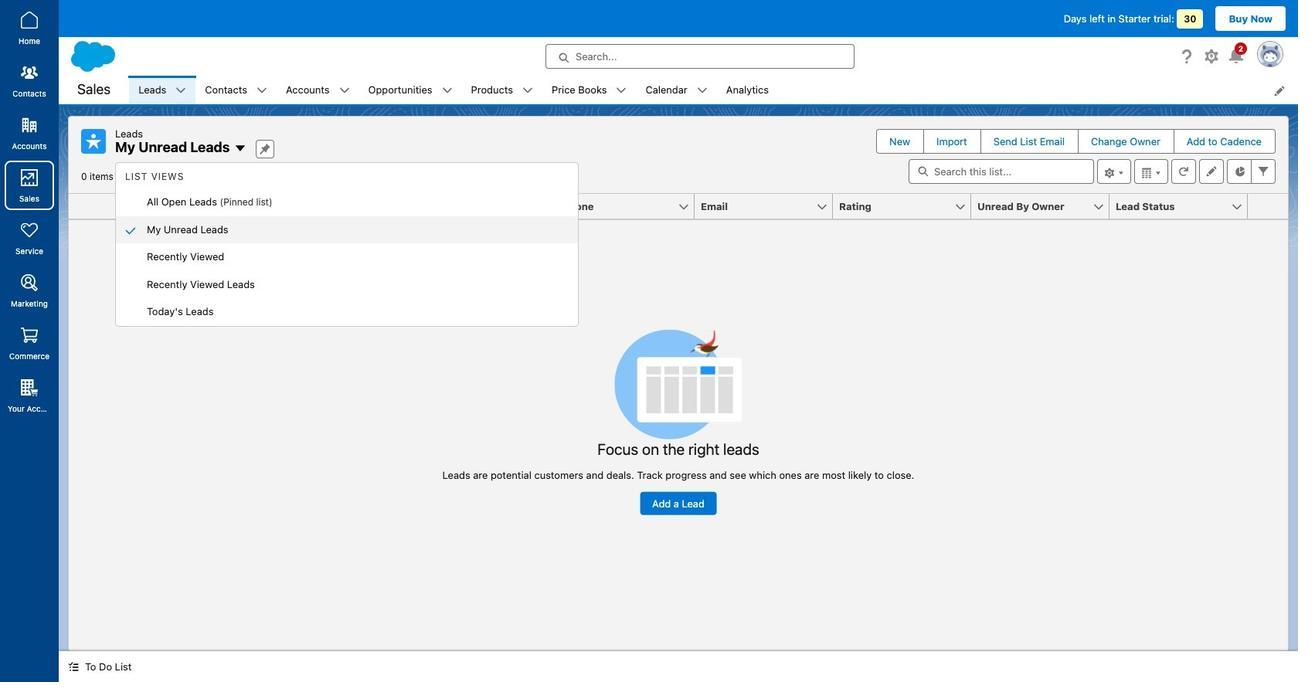 Task type: locate. For each thing, give the bounding box(es) containing it.
Search My Unread Leads list view. search field
[[909, 159, 1095, 184]]

list item
[[129, 76, 196, 104], [196, 76, 277, 104], [277, 76, 359, 104], [359, 76, 462, 104], [462, 76, 543, 104], [543, 76, 637, 104], [637, 76, 717, 104]]

5 list item from the left
[[462, 76, 543, 104]]

name element
[[140, 194, 289, 220]]

cell
[[115, 194, 140, 220]]

rating element
[[833, 194, 981, 220]]

status inside my unread leads|leads|list view element
[[443, 330, 915, 516]]

list
[[129, 76, 1299, 104]]

unread by owner element
[[972, 194, 1120, 220]]

item number element
[[69, 194, 115, 220]]

my unread leads status
[[81, 171, 387, 182]]

1 horizontal spatial text default image
[[339, 85, 350, 96]]

2 horizontal spatial text default image
[[523, 85, 533, 96]]

text default image
[[176, 85, 187, 96], [257, 85, 268, 96], [442, 85, 453, 96], [617, 85, 627, 96], [697, 85, 708, 96], [68, 662, 79, 673]]

0 horizontal spatial text default image
[[235, 142, 247, 155]]

text default image
[[339, 85, 350, 96], [523, 85, 533, 96], [235, 142, 247, 155]]

status
[[443, 330, 915, 516]]

email element
[[695, 194, 843, 220]]

state/province element
[[418, 194, 566, 220]]

my unread leads|leads|list view element
[[68, 116, 1290, 652]]

leads | list views list box
[[116, 165, 578, 326]]

cell inside my unread leads|leads|list view element
[[115, 194, 140, 220]]



Task type: describe. For each thing, give the bounding box(es) containing it.
4 list item from the left
[[359, 76, 462, 104]]

6 list item from the left
[[543, 76, 637, 104]]

item number image
[[69, 194, 115, 219]]

7 list item from the left
[[637, 76, 717, 104]]

3 list item from the left
[[277, 76, 359, 104]]

text default image inside my unread leads|leads|list view element
[[235, 142, 247, 155]]

text default image for fifth list item from the left
[[523, 85, 533, 96]]

action element
[[1249, 194, 1289, 220]]

2 list item from the left
[[196, 76, 277, 104]]

text default image for fifth list item from the right
[[339, 85, 350, 96]]

1 list item from the left
[[129, 76, 196, 104]]

company element
[[280, 194, 428, 220]]

lead status element
[[1110, 194, 1258, 220]]

action image
[[1249, 194, 1289, 219]]

phone element
[[557, 194, 704, 220]]



Task type: vqa. For each thing, say whether or not it's contained in the screenshot.
Cell within My Unread Leads|Leads|List View element
yes



